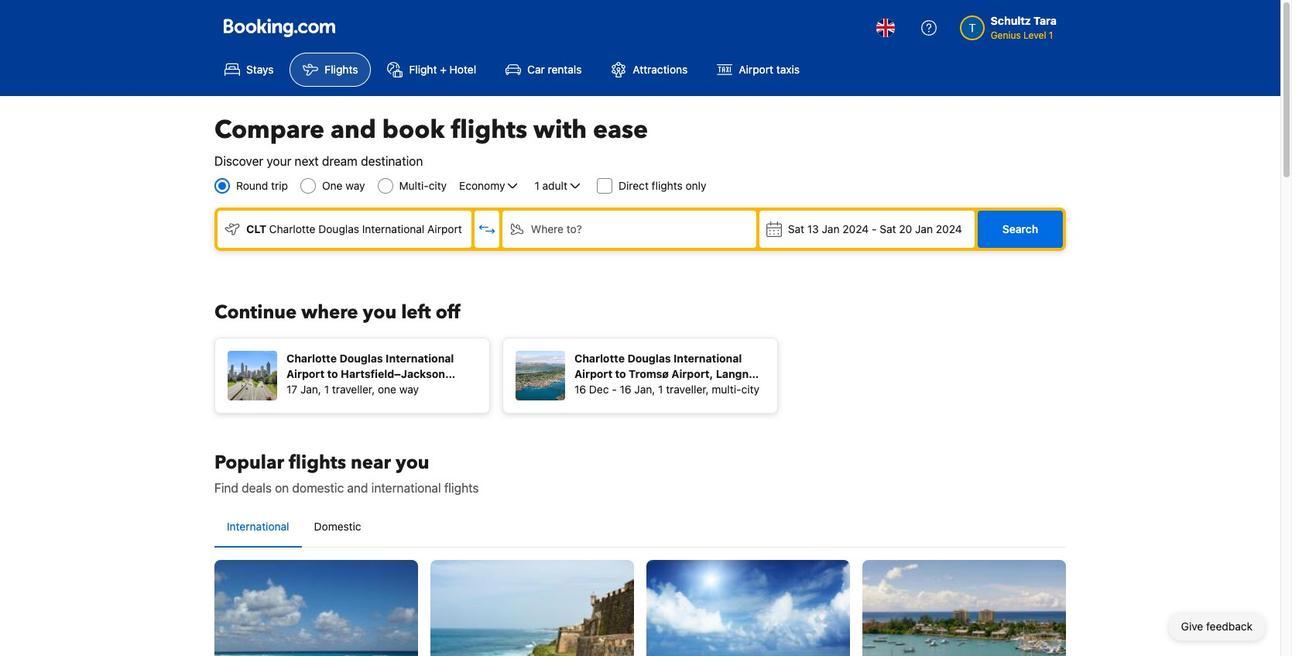 Task type: vqa. For each thing, say whether or not it's contained in the screenshot.
United States of America
no



Task type: locate. For each thing, give the bounding box(es) containing it.
0 horizontal spatial traveller,
[[332, 383, 375, 396]]

multi-
[[712, 383, 742, 396]]

traveller,
[[332, 383, 375, 396], [666, 383, 709, 396]]

city
[[429, 179, 447, 192], [742, 383, 760, 396]]

douglas down the one way
[[319, 222, 359, 235]]

off
[[436, 300, 461, 325]]

and up dream
[[331, 113, 376, 147]]

airport down hartsfield–jackson
[[399, 383, 437, 396]]

2024
[[843, 222, 869, 235], [936, 222, 963, 235]]

one
[[322, 179, 343, 192]]

- left 20
[[872, 222, 877, 235]]

compare and book flights with ease discover your next dream destination
[[215, 113, 649, 168]]

flights
[[451, 113, 528, 147], [652, 179, 683, 192], [289, 450, 346, 476], [444, 481, 479, 495]]

0 horizontal spatial -
[[612, 383, 617, 396]]

domestic
[[314, 520, 361, 533]]

0 vertical spatial way
[[346, 179, 365, 192]]

where
[[531, 222, 564, 235]]

0 horizontal spatial sat
[[788, 222, 805, 235]]

only
[[686, 179, 707, 192]]

charlotte to cancún image
[[215, 560, 418, 656]]

0 horizontal spatial way
[[346, 179, 365, 192]]

jan,
[[300, 383, 321, 396], [635, 383, 656, 396]]

douglas
[[319, 222, 359, 235], [340, 352, 383, 365]]

1 horizontal spatial way
[[400, 383, 419, 396]]

1 horizontal spatial traveller,
[[666, 383, 709, 396]]

discover
[[215, 154, 263, 168]]

0 horizontal spatial jan,
[[300, 383, 321, 396]]

17 jan, 1 traveller, one way
[[287, 383, 419, 396]]

domestic button
[[302, 507, 374, 547]]

car rentals
[[528, 63, 582, 76]]

1 down tara
[[1049, 29, 1054, 41]]

1 adult button
[[533, 177, 585, 195]]

sat 13 jan 2024 - sat 20 jan 2024
[[788, 222, 963, 235]]

1 sat from the left
[[788, 222, 805, 235]]

1 left adult
[[535, 179, 540, 192]]

airport up atlanta
[[287, 367, 325, 380]]

airport
[[739, 63, 774, 76], [428, 222, 462, 235], [287, 367, 325, 380], [399, 383, 437, 396]]

attractions
[[633, 63, 688, 76]]

traveller, down to
[[332, 383, 375, 396]]

way
[[346, 179, 365, 192], [400, 383, 419, 396]]

rentals
[[548, 63, 582, 76]]

ease
[[593, 113, 649, 147]]

clt
[[246, 222, 267, 235]]

flight + hotel link
[[374, 53, 490, 87]]

2024 right 20
[[936, 222, 963, 235]]

charlotte inside charlotte douglas international airport to hartsfield–jackson atlanta international airport
[[287, 352, 337, 365]]

international
[[372, 481, 441, 495]]

where to? button
[[503, 211, 757, 248]]

jan, right dec
[[635, 383, 656, 396]]

flights up economy at the left of the page
[[451, 113, 528, 147]]

airport taxis link
[[704, 53, 813, 87]]

16 right dec
[[620, 383, 632, 396]]

2 2024 from the left
[[936, 222, 963, 235]]

search button
[[978, 211, 1064, 248]]

schultz
[[991, 14, 1032, 27]]

16 left dec
[[575, 383, 586, 396]]

13
[[808, 222, 819, 235]]

1 horizontal spatial -
[[872, 222, 877, 235]]

you up the international
[[396, 450, 430, 476]]

airport left taxis in the top right of the page
[[739, 63, 774, 76]]

16 dec - 16 jan, 1 traveller, multi-city link
[[516, 342, 775, 400]]

1
[[1049, 29, 1054, 41], [535, 179, 540, 192], [324, 383, 329, 396], [658, 383, 663, 396]]

1 vertical spatial and
[[347, 481, 368, 495]]

1 inside schultz tara genius level 1
[[1049, 29, 1054, 41]]

direct flights only
[[619, 179, 707, 192]]

continue
[[215, 300, 297, 325]]

next
[[295, 154, 319, 168]]

you
[[363, 300, 397, 325], [396, 450, 430, 476]]

one
[[378, 383, 397, 396]]

international button
[[215, 507, 302, 547]]

flights
[[325, 63, 358, 76]]

0 horizontal spatial jan
[[822, 222, 840, 235]]

-
[[872, 222, 877, 235], [612, 383, 617, 396]]

stays
[[246, 63, 274, 76]]

round trip
[[236, 179, 288, 192]]

flights left only
[[652, 179, 683, 192]]

where
[[301, 300, 358, 325]]

1 horizontal spatial 2024
[[936, 222, 963, 235]]

tab list
[[215, 507, 1067, 548]]

way right the one
[[400, 383, 419, 396]]

1 vertical spatial way
[[400, 383, 419, 396]]

1 vertical spatial city
[[742, 383, 760, 396]]

book
[[383, 113, 445, 147]]

1 horizontal spatial sat
[[880, 222, 897, 235]]

car
[[528, 63, 545, 76]]

1 horizontal spatial 16
[[620, 383, 632, 396]]

international
[[362, 222, 425, 235], [386, 352, 454, 365], [328, 383, 396, 396], [227, 520, 289, 533]]

and down near
[[347, 481, 368, 495]]

16
[[575, 383, 586, 396], [620, 383, 632, 396]]

hartsfield–jackson
[[341, 367, 445, 380]]

1 horizontal spatial city
[[742, 383, 760, 396]]

traveller, left multi-
[[666, 383, 709, 396]]

sat
[[788, 222, 805, 235], [880, 222, 897, 235]]

genius
[[991, 29, 1021, 41]]

international down deals
[[227, 520, 289, 533]]

compare
[[215, 113, 325, 147]]

0 horizontal spatial 2024
[[843, 222, 869, 235]]

round
[[236, 179, 268, 192]]

jan right 13
[[822, 222, 840, 235]]

douglas up 17 jan, 1 traveller, one way
[[340, 352, 383, 365]]

charlotte to san juan image
[[431, 560, 634, 656]]

1 vertical spatial douglas
[[340, 352, 383, 365]]

jan, right 17
[[300, 383, 321, 396]]

charlotte to punta cana image
[[647, 560, 851, 656]]

and
[[331, 113, 376, 147], [347, 481, 368, 495]]

domestic
[[292, 481, 344, 495]]

- right dec
[[612, 383, 617, 396]]

find
[[215, 481, 239, 495]]

1 vertical spatial charlotte
[[287, 352, 337, 365]]

1 vertical spatial you
[[396, 450, 430, 476]]

1 jan, from the left
[[300, 383, 321, 396]]

jan
[[822, 222, 840, 235], [916, 222, 933, 235]]

sat left 13
[[788, 222, 805, 235]]

schultz tara genius level 1
[[991, 14, 1057, 41]]

flights up "domestic"
[[289, 450, 346, 476]]

charlotte up to
[[287, 352, 337, 365]]

charlotte
[[269, 222, 316, 235], [287, 352, 337, 365]]

sat left 20
[[880, 222, 897, 235]]

jan right 20
[[916, 222, 933, 235]]

1 down to
[[324, 383, 329, 396]]

1 16 from the left
[[575, 383, 586, 396]]

1 horizontal spatial jan,
[[635, 383, 656, 396]]

0 vertical spatial and
[[331, 113, 376, 147]]

car rentals link
[[493, 53, 595, 87]]

0 vertical spatial -
[[872, 222, 877, 235]]

booking.com logo image
[[224, 18, 335, 37], [224, 18, 335, 37]]

0 horizontal spatial 16
[[575, 383, 586, 396]]

0 horizontal spatial city
[[429, 179, 447, 192]]

taxis
[[777, 63, 800, 76]]

2 jan from the left
[[916, 222, 933, 235]]

1 horizontal spatial jan
[[916, 222, 933, 235]]

you left left in the left of the page
[[363, 300, 397, 325]]

give
[[1182, 620, 1204, 633]]

charlotte right clt
[[269, 222, 316, 235]]

multi-city
[[399, 179, 447, 192]]

1 traveller, from the left
[[332, 383, 375, 396]]

atlanta
[[287, 383, 325, 396]]

sat 13 jan 2024 - sat 20 jan 2024 button
[[760, 211, 975, 248]]

feedback
[[1207, 620, 1253, 633]]

popular
[[215, 450, 284, 476]]

1 vertical spatial -
[[612, 383, 617, 396]]

2024 right 13
[[843, 222, 869, 235]]

way right "one" on the left top of the page
[[346, 179, 365, 192]]

and inside compare and book flights with ease discover your next dream destination
[[331, 113, 376, 147]]



Task type: describe. For each thing, give the bounding box(es) containing it.
near
[[351, 450, 391, 476]]

city inside 16 dec - 16 jan, 1 traveller, multi-city link
[[742, 383, 760, 396]]

dream
[[322, 154, 358, 168]]

clt charlotte douglas international airport
[[246, 222, 462, 235]]

flight + hotel
[[409, 63, 476, 76]]

1 jan from the left
[[822, 222, 840, 235]]

attractions link
[[598, 53, 701, 87]]

adult
[[543, 179, 568, 192]]

trip
[[271, 179, 288, 192]]

1 inside popup button
[[535, 179, 540, 192]]

stays link
[[211, 53, 287, 87]]

search
[[1003, 222, 1039, 235]]

16 dec - 16 jan, 1 traveller, multi-city
[[575, 383, 760, 396]]

deals
[[242, 481, 272, 495]]

on
[[275, 481, 289, 495]]

with
[[534, 113, 587, 147]]

2 jan, from the left
[[635, 383, 656, 396]]

tab list containing international
[[215, 507, 1067, 548]]

where to?
[[531, 222, 582, 235]]

1 right dec
[[658, 383, 663, 396]]

20
[[900, 222, 913, 235]]

give feedback button
[[1169, 613, 1266, 641]]

left
[[401, 300, 431, 325]]

you inside popular flights near you find deals on domestic and international flights
[[396, 450, 430, 476]]

level
[[1024, 29, 1047, 41]]

tara
[[1034, 14, 1057, 27]]

international down to
[[328, 383, 396, 396]]

destination
[[361, 154, 423, 168]]

to
[[327, 367, 338, 380]]

and inside popular flights near you find deals on domestic and international flights
[[347, 481, 368, 495]]

17
[[287, 383, 298, 396]]

2 traveller, from the left
[[666, 383, 709, 396]]

0 vertical spatial you
[[363, 300, 397, 325]]

international up hartsfield–jackson
[[386, 352, 454, 365]]

international inside international button
[[227, 520, 289, 533]]

economy
[[459, 179, 505, 192]]

1 adult
[[535, 179, 568, 192]]

direct
[[619, 179, 649, 192]]

douglas inside charlotte douglas international airport to hartsfield–jackson atlanta international airport
[[340, 352, 383, 365]]

continue where you left off
[[215, 300, 461, 325]]

give feedback
[[1182, 620, 1253, 633]]

hotel
[[450, 63, 476, 76]]

- inside popup button
[[872, 222, 877, 235]]

1 2024 from the left
[[843, 222, 869, 235]]

airport taxis
[[739, 63, 800, 76]]

dec
[[589, 383, 609, 396]]

airport down the multi-city
[[428, 222, 462, 235]]

0 vertical spatial city
[[429, 179, 447, 192]]

to?
[[567, 222, 582, 235]]

flights inside compare and book flights with ease discover your next dream destination
[[451, 113, 528, 147]]

0 vertical spatial charlotte
[[269, 222, 316, 235]]

your
[[267, 154, 292, 168]]

multi-
[[399, 179, 429, 192]]

one way
[[322, 179, 365, 192]]

0 vertical spatial douglas
[[319, 222, 359, 235]]

flights right the international
[[444, 481, 479, 495]]

popular flights near you find deals on domestic and international flights
[[215, 450, 479, 495]]

2 sat from the left
[[880, 222, 897, 235]]

flight
[[409, 63, 437, 76]]

charlotte to montego bay image
[[863, 560, 1067, 656]]

2 16 from the left
[[620, 383, 632, 396]]

+
[[440, 63, 447, 76]]

international down multi-
[[362, 222, 425, 235]]

charlotte douglas international airport to hartsfield–jackson atlanta international airport
[[287, 352, 454, 396]]

flights link
[[290, 53, 371, 87]]



